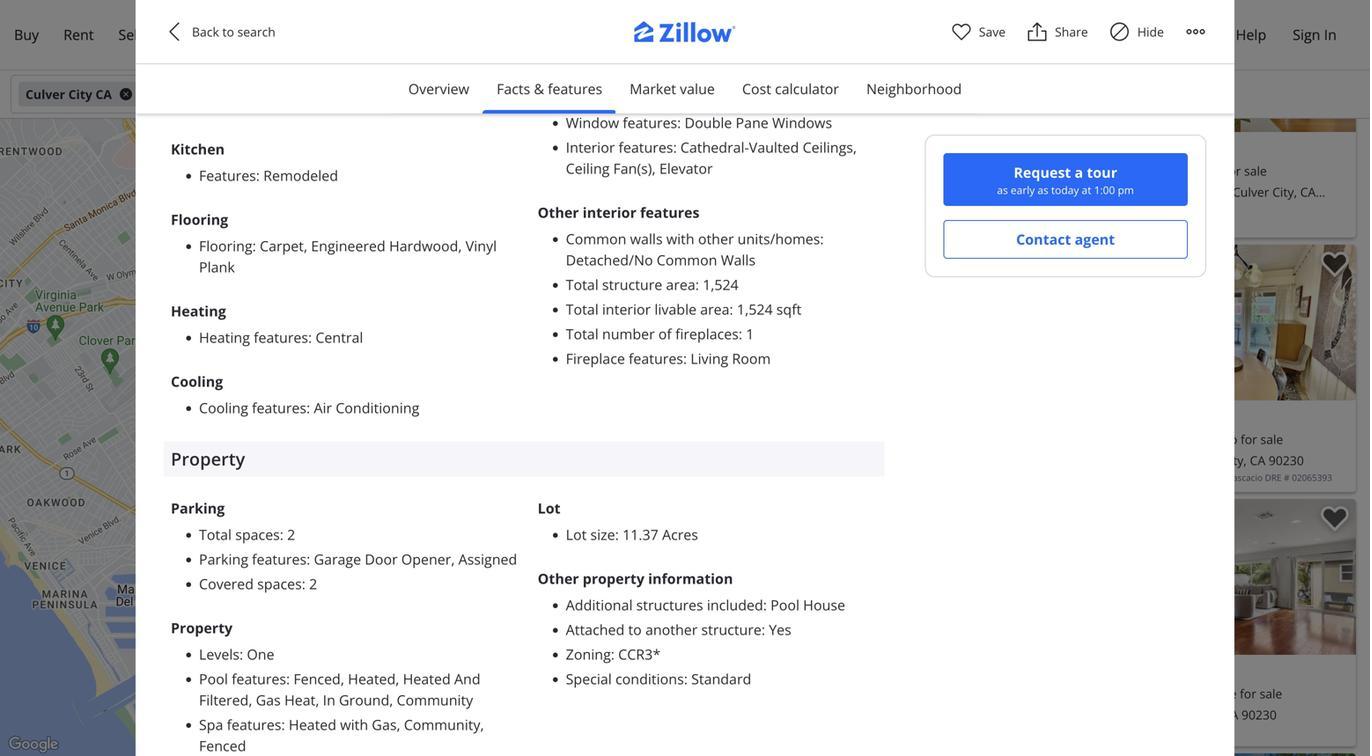 Task type: describe. For each thing, give the bounding box(es) containing it.
8.40m link
[[310, 389, 351, 404]]

back to search link
[[164, 21, 296, 42]]

link down vinyl
[[468, 269, 516, 293]]

address),
[[1126, 452, 1179, 469]]

properties,
[[797, 472, 850, 484]]

save this home button for (undisclosed address), culver city, ca 90230
[[1307, 245, 1356, 294]]

of
[[658, 324, 672, 343]]

: up elevator in the top of the page
[[673, 138, 677, 157]]

engineered
[[311, 236, 385, 255]]

play image
[[1057, 255, 1068, 266]]

assigned
[[458, 550, 517, 569]]

11376 malat way, culver city, ca 90230
[[1050, 707, 1277, 723]]

649k link
[[479, 562, 513, 577]]

1 vertical spatial pool
[[199, 669, 228, 688]]

625k link
[[475, 550, 510, 566]]

ccr3*
[[618, 645, 660, 664]]

interior for interior features :
[[566, 138, 615, 157]]

$750,000
[[731, 660, 806, 685]]

link up assigned
[[435, 500, 482, 523]]

filtered,
[[199, 691, 252, 710]]

video walkthrough
[[1068, 253, 1172, 268]]

property images, use arrow keys to navigate, image 1 of 25 group
[[1043, 245, 1356, 405]]

: down heat,
[[281, 715, 285, 734]]

heated inside heated with gas, community, fenced
[[289, 715, 336, 734]]

11358 hannum ave, culver city, ca 90230 re/max estate properties, elizabeth c. layne dre # 01415795
[[731, 452, 996, 484]]

other
[[698, 229, 734, 248]]

2 vertical spatial 2 units
[[484, 557, 515, 570]]

fireplace
[[566, 349, 625, 368]]

culver inside "(undisclosed address), culver city, ca 90230 keller williams beverly hills, angelica pascacio dre # 02065393"
[[1182, 452, 1219, 469]]

a
[[1075, 163, 1083, 182]]

save this home button for 11376 malat way, culver city, ca 90230
[[1307, 499, 1356, 549]]

11376 malat way, culver city, ca 90230 image
[[1043, 499, 1356, 655]]

buy
[[14, 25, 39, 44]]

link down 1.85m link at left bottom
[[439, 418, 481, 442]]

bd
[[1061, 162, 1076, 179]]

contact
[[1016, 230, 1071, 249]]

property images, use arrow keys to navigate, image 1 of 50 group
[[1043, 754, 1356, 756]]

rentals
[[1075, 25, 1123, 44]]

williams
[[1083, 472, 1123, 484]]

1 vertical spatial cooling
[[199, 398, 248, 417]]

1 horizontal spatial dre
[[1158, 203, 1174, 215]]

1.90m link
[[312, 429, 359, 453]]

1 bds from the top
[[741, 431, 762, 448]]

features inside button
[[548, 79, 602, 98]]

90230 inside the '11358 hannum ave, culver city, ca 90230 re/max estate properties, elizabeth c. layne dre # 01415795'
[[936, 452, 971, 469]]

structures
[[636, 595, 703, 614]]

help
[[1236, 25, 1266, 44]]

flooring for flooring :
[[199, 236, 252, 255]]

0 vertical spatial heating
[[171, 301, 226, 320]]

2 bds
[[731, 431, 762, 448]]

0 vertical spatial spaces
[[235, 525, 280, 544]]

calculator
[[775, 79, 839, 98]]

share
[[1055, 23, 1088, 40]]

advertisement region
[[724, 0, 1036, 238]]

in left unit
[[787, 43, 800, 61]]

sale up 11376 malat way, culver city, ca 90230 link
[[1260, 685, 1282, 702]]

features up fan(s),
[[619, 138, 673, 157]]

1 left bd
[[1050, 162, 1057, 179]]

special
[[566, 669, 612, 688]]

heated inside fenced, heated, heated and filtered, gas heat, in ground, community
[[403, 669, 451, 688]]

: left ccr3*
[[611, 645, 615, 664]]

fenced, heated, heated and filtered, gas heat, in ground, community
[[199, 669, 480, 710]]

13.5m link
[[517, 354, 558, 370]]

1 ba for bd
[[1089, 162, 1114, 179]]

cost calculator button
[[728, 64, 853, 114]]

other property information additional structures included : pool house attached to another structure : yes zoning : ccr3* special conditions : standard
[[538, 569, 845, 688]]

units inside the new 2 units
[[492, 570, 515, 583]]

11358 hannum ave, culver city, ca 90230 link
[[731, 450, 1029, 471]]

6050
[[1050, 184, 1079, 200]]

property images, use arrow keys to navigate, image 1 of 26 group
[[1043, 0, 1356, 136]]

contact agent
[[1016, 230, 1115, 249]]

750k link
[[429, 419, 471, 443]]

0 vertical spatial house
[[870, 431, 907, 448]]

parking total spaces : 2 parking features : garage door opener, assigned covered spaces : 2
[[171, 499, 517, 593]]

for up pascacio
[[1241, 431, 1257, 448]]

zillow logo image
[[615, 21, 755, 52]]

sell
[[118, 25, 141, 44]]

boundary
[[600, 142, 660, 159]]

chevron left image
[[1052, 44, 1073, 65]]

features up gas
[[232, 669, 286, 688]]

laundry
[[566, 43, 620, 61]]

rent link
[[51, 15, 106, 55]]

google image
[[4, 733, 63, 756]]

features up market on the top
[[623, 43, 678, 61]]

in inside navigation
[[1324, 25, 1337, 44]]

other interior features common walls with other units/homes : detached/no common walls total structure area : 1,524 total interior livable area : 1,524 sqft total number of fireplaces : 1 fireplace features : living room
[[538, 203, 824, 368]]

skip link list tab list
[[394, 64, 976, 114]]

features down of
[[629, 349, 683, 368]]

features down gas
[[227, 715, 281, 734]]

elizabeth
[[852, 472, 889, 484]]

1:00
[[1094, 183, 1115, 197]]

for up layne
[[910, 431, 926, 448]]

c.
[[892, 472, 900, 484]]

- up (undisclosed address), culver city, ca 90230 link
[[1193, 431, 1197, 448]]

2 as from the left
[[1038, 183, 1048, 197]]

1 right a
[[1089, 162, 1096, 179]]

8.40m
[[317, 390, 345, 403]]

zoning
[[566, 645, 611, 664]]

- up the unit
[[1176, 162, 1180, 179]]

structure inside other interior features common walls with other units/homes : detached/no common walls total structure area : 1,524 total interior livable area : 1,524 sqft total number of fireplaces : 1 fireplace features : living room
[[602, 275, 662, 294]]

875
[[813, 431, 834, 448]]

with inside heated with gas, community, fenced
[[340, 715, 368, 734]]

1 inside other interior features common walls with other units/homes : detached/no common walls total structure area : 1,524 total interior livable area : 1,524 sqft total number of fireplaces : 1 fireplace features : living room
[[746, 324, 754, 343]]

: left one
[[239, 645, 243, 664]]

features down market on the top
[[623, 113, 677, 132]]

interior for interior features
[[538, 87, 592, 106]]

filters element
[[0, 70, 1370, 119]]

0 vertical spatial lot
[[538, 499, 560, 518]]

0 horizontal spatial chevron left image
[[164, 21, 185, 42]]

4921 indian wood rd unit 384, culver city, ca 90230 image
[[724, 499, 1036, 655]]

0 vertical spatial parking
[[171, 499, 225, 518]]

save this home button for 11358 hannum ave, culver city, ca 90230
[[987, 245, 1036, 294]]

: up fireplaces
[[730, 300, 733, 319]]

: up room
[[739, 324, 742, 343]]

kitchen features : remodeled
[[171, 139, 338, 185]]

13.5m
[[523, 356, 551, 369]]

1.80m
[[331, 393, 359, 406]]

ca inside filters element
[[96, 86, 112, 103]]

625k
[[481, 552, 504, 565]]

other for common
[[538, 203, 579, 222]]

: inside heating heating features : central
[[308, 328, 312, 347]]

save this home image for 11376 malat way, culver city, ca 90230
[[1321, 506, 1349, 532]]

: left living
[[683, 349, 687, 368]]

0 vertical spatial condo
[[1183, 162, 1221, 179]]

ca inside 6050 canterbury dr unit f222, culver city, ca 90230
[[1300, 184, 1316, 200]]

pm
[[1118, 183, 1134, 197]]

agent finder
[[273, 25, 354, 44]]

3
[[731, 685, 738, 702]]

canterbury
[[1082, 184, 1147, 200]]

additional
[[566, 595, 633, 614]]

request
[[1014, 163, 1071, 182]]

market
[[630, 79, 676, 98]]

560k
[[409, 415, 432, 429]]

to inside "link"
[[222, 23, 234, 40]]

interior features :
[[566, 138, 680, 157]]

close image
[[667, 144, 680, 157]]

1 as from the left
[[997, 183, 1008, 197]]

save
[[979, 23, 1006, 40]]

90230 inside 6050 canterbury dr unit f222, culver city, ca 90230
[[1050, 205, 1086, 221]]

1.40m link
[[289, 440, 329, 456]]

3d tour for second 3d tour link from left
[[471, 568, 498, 577]]

total inside parking total spaces : 2 parking features : garage door opener, assigned covered spaces : 2
[[199, 525, 232, 544]]

90230 inside "(undisclosed address), culver city, ca 90230 keller williams beverly hills, angelica pascacio dre # 02065393"
[[1269, 452, 1304, 469]]

0 vertical spatial 2 units link
[[392, 414, 449, 430]]

1 vertical spatial sqft
[[837, 431, 859, 448]]

unit
[[803, 43, 831, 61]]

pool inside other property information additional structures included : pool house attached to another structure : yes zoning : ccr3* special conditions : standard
[[771, 595, 799, 614]]

loading image
[[842, 101, 859, 117]]

0 vertical spatial cooling
[[171, 372, 223, 391]]

dre inside "(undisclosed address), culver city, ca 90230 keller williams beverly hills, angelica pascacio dre # 02065393"
[[1265, 472, 1282, 484]]

chevron left image inside the property images, use arrow keys to navigate, image 1 of 34 group
[[733, 312, 754, 333]]

- up "11358 hannum ave, culver city, ca 90230" link
[[863, 431, 867, 448]]

: up $750,000
[[763, 595, 767, 614]]

sale up pascacio
[[1260, 431, 1283, 448]]

sale up 6050 canterbury dr unit f222, culver city, ca 90230 link
[[1244, 162, 1267, 179]]

hardwood,
[[389, 236, 462, 255]]

remove boundary
[[548, 142, 660, 159]]

0 horizontal spatial area
[[666, 275, 695, 294]]

sale up "11358 hannum ave, culver city, ca 90230" link
[[930, 431, 952, 448]]

: inside cooling cooling features : air conditioning
[[306, 398, 310, 417]]

: left walk-
[[256, 95, 260, 114]]

beverly
[[1125, 472, 1161, 484]]

1 chevron down image from the left
[[465, 87, 479, 101]]

sign in
[[1293, 25, 1337, 44]]

5.30m link
[[307, 411, 347, 427]]

gas
[[256, 691, 281, 710]]

1.80m link
[[325, 391, 365, 407]]

02065393
[[1292, 472, 1332, 484]]

3d for 2nd 3d tour link from right
[[483, 568, 491, 577]]

649k
[[485, 563, 507, 576]]

: inside kitchen features : remodeled
[[256, 166, 260, 185]]

1 vertical spatial spaces
[[257, 574, 302, 593]]

today
[[1051, 183, 1079, 197]]

2 chevron down image from the left
[[874, 87, 888, 101]]

heat,
[[284, 691, 319, 710]]

: up close "icon"
[[677, 113, 681, 132]]

: up heat,
[[286, 669, 290, 688]]

pascacio
[[1227, 472, 1263, 484]]

remove tag image
[[119, 87, 133, 101]]

structure inside other property information additional structures included : pool house attached to another structure : yes zoning : ccr3* special conditions : standard
[[701, 620, 762, 639]]

dr
[[1150, 184, 1164, 200]]

: left garage
[[306, 550, 310, 569]]

hide image
[[1109, 21, 1130, 42]]

1 horizontal spatial #
[[1177, 203, 1182, 215]]

dre inside the '11358 hannum ave, culver city, ca 90230 re/max estate properties, elizabeth c. layne dre # 01415795'
[[928, 472, 945, 484]]

features : walk-in closet(s)
[[199, 95, 372, 114]]

features up window at left
[[596, 87, 655, 106]]

: left standard
[[684, 669, 688, 688]]

3d for second 3d tour link from left
[[471, 568, 479, 577]]



Task type: vqa. For each thing, say whether or not it's contained in the screenshot.
540K
no



Task type: locate. For each thing, give the bounding box(es) containing it.
: up "livable"
[[695, 275, 699, 294]]

facts
[[497, 79, 530, 98]]

0 horizontal spatial ba
[[785, 431, 800, 448]]

in left closet(s)
[[300, 95, 312, 114]]

main navigation
[[0, 0, 1370, 70]]

open: sat. 2-4pm
[[738, 253, 827, 268]]

2 features from the top
[[199, 166, 256, 185]]

features right &
[[548, 79, 602, 98]]

spaces down 1.60m
[[235, 525, 280, 544]]

(undisclosed address), culver city, ca 90230 keller williams beverly hills, angelica pascacio dre # 02065393
[[1050, 452, 1332, 484]]

city, inside 6050 canterbury dr unit f222, culver city, ca 90230
[[1272, 184, 1297, 200]]

dre down dr
[[1158, 203, 1174, 215]]

1 up "hannum"
[[775, 431, 782, 448]]

pool up yes
[[771, 595, 799, 614]]

- up 11376 malat way, culver city, ca 90230 link
[[1193, 685, 1197, 702]]

1 vertical spatial condo
[[1200, 431, 1237, 448]]

1 vertical spatial other
[[538, 569, 579, 588]]

90230 up 01415795 at the right bottom of the page
[[936, 452, 971, 469]]

1 horizontal spatial chevron down image
[[630, 87, 644, 101]]

ca inside the '11358 hannum ave, culver city, ca 90230 re/max estate properties, elizabeth c. layne dre # 01415795'
[[917, 452, 933, 469]]

with inside other interior features common walls with other units/homes : detached/no common walls total structure area : 1,524 total interior livable area : 1,524 sqft total number of fireplaces : 1 fireplace features : living room
[[666, 229, 694, 248]]

area up fireplaces
[[700, 300, 730, 319]]

ba for bd
[[1099, 162, 1114, 179]]

ceiling
[[566, 159, 610, 178]]

ave,
[[822, 452, 847, 469]]

chevron left image left 'back'
[[164, 21, 185, 42]]

market value button
[[616, 64, 729, 114]]

1 horizontal spatial sqft
[[837, 431, 859, 448]]

1 vertical spatial parking
[[199, 550, 248, 569]]

vinyl
[[466, 236, 497, 255]]

1 vertical spatial features
[[199, 166, 256, 185]]

0 horizontal spatial #
[[947, 472, 953, 484]]

0 vertical spatial walls
[[1134, 203, 1155, 215]]

# inside the '11358 hannum ave, culver city, ca 90230 re/max estate properties, elizabeth c. layne dre # 01415795'
[[947, 472, 953, 484]]

open:
[[738, 253, 769, 268]]

0 vertical spatial 1,524
[[703, 275, 739, 294]]

: right 1.60m link at the left bottom of page
[[280, 525, 284, 544]]

conditions
[[615, 669, 684, 688]]

1 horizontal spatial 1 ba
[[1089, 162, 1114, 179]]

features left air
[[252, 398, 306, 417]]

manage rentals
[[1019, 25, 1123, 44]]

structure down detached/no
[[602, 275, 662, 294]]

: right covered
[[302, 574, 305, 593]]

0 vertical spatial 2 units
[[413, 415, 443, 429]]

levels
[[199, 645, 239, 664]]

1 horizontal spatial with
[[666, 229, 694, 248]]

city, inside the '11358 hannum ave, culver city, ca 90230 re/max estate properties, elizabeth c. layne dre # 01415795'
[[889, 452, 914, 469]]

- house for sale up 11376 malat way, culver city, ca 90230 link
[[1193, 685, 1282, 702]]

home loans link
[[154, 15, 261, 55]]

: left yes
[[762, 620, 765, 639]]

1.20m
[[165, 513, 193, 526]]

for up 11376 malat way, culver city, ca 90230 link
[[1240, 685, 1256, 702]]

: left air
[[306, 398, 310, 417]]

1 horizontal spatial chevron left image
[[733, 312, 754, 333]]

- condo for sale up pascacio
[[1193, 431, 1283, 448]]

chevron down image right loading image
[[874, 87, 888, 101]]

city, inside 11376 malat way, culver city, ca 90230 link
[[1195, 707, 1220, 723]]

1 vertical spatial - condo for sale
[[1193, 431, 1283, 448]]

city, up c.
[[889, 452, 914, 469]]

90230 up the '02065393'
[[1269, 452, 1304, 469]]

to right full
[[222, 23, 234, 40]]

1 up room
[[746, 324, 754, 343]]

1 vertical spatial house
[[803, 595, 845, 614]]

515k
[[484, 563, 507, 576]]

0 vertical spatial to
[[222, 23, 234, 40]]

chevron left image up room
[[733, 312, 754, 333]]

remove boundary button
[[532, 133, 696, 168]]

11358 hannum ave, culver city, ca 90230 image
[[724, 245, 1036, 401]]

chevron down image
[[767, 87, 781, 101], [874, 87, 888, 101]]

city
[[68, 86, 92, 103]]

heated down heat,
[[289, 715, 336, 734]]

to
[[222, 23, 234, 40], [628, 620, 642, 639]]

0 horizontal spatial lot
[[538, 499, 560, 518]]

interior
[[583, 203, 636, 222], [602, 300, 651, 319]]

full
[[199, 25, 222, 44]]

culver right way,
[[1155, 707, 1192, 723]]

closet(s)
[[316, 95, 372, 114]]

0 vertical spatial pool
[[771, 595, 799, 614]]

interior up 'walls'
[[583, 203, 636, 222]]

1 vertical spatial 2 units
[[443, 440, 473, 453]]

0 vertical spatial save this home image
[[1001, 252, 1029, 278]]

1 horizontal spatial chevron down image
[[874, 87, 888, 101]]

1 horizontal spatial ba
[[1099, 162, 1114, 179]]

1 vertical spatial interior
[[566, 138, 615, 157]]

yes
[[769, 620, 791, 639]]

1 vertical spatial ba
[[785, 431, 800, 448]]

1 horizontal spatial structure
[[701, 620, 762, 639]]

0 vertical spatial with
[[666, 229, 694, 248]]

interior features
[[538, 87, 655, 106]]

2 bds from the top
[[741, 685, 762, 702]]

chevron left image
[[164, 21, 185, 42], [733, 312, 754, 333]]

1 features from the top
[[199, 95, 256, 114]]

3d tour link
[[449, 567, 513, 590], [460, 567, 502, 590]]

- condo for sale
[[1176, 162, 1267, 179], [1193, 431, 1283, 448]]

link down 5.30m 'link'
[[324, 442, 385, 466]]

0 horizontal spatial - house for sale
[[863, 431, 952, 448]]

1 ba up "hannum"
[[775, 431, 800, 448]]

agent
[[273, 25, 311, 44]]

help link
[[1224, 15, 1279, 55]]

0 horizontal spatial heated
[[289, 715, 336, 734]]

0 vertical spatial chevron left image
[[164, 21, 185, 42]]

link down 515k link
[[454, 582, 496, 606]]

save this home image
[[1321, 252, 1349, 278]]

0 vertical spatial common
[[685, 43, 746, 61]]

walkthrough
[[1103, 253, 1172, 268]]

1 horizontal spatial heated
[[403, 669, 451, 688]]

0 horizontal spatial dre
[[928, 472, 945, 484]]

0 vertical spatial - condo for sale
[[1176, 162, 1267, 179]]

covered
[[199, 574, 254, 593]]

-
[[1176, 162, 1180, 179], [863, 431, 867, 448], [1193, 431, 1197, 448], [1193, 685, 1197, 702]]

fireplaces
[[675, 324, 739, 343]]

to inside other property information additional structures included : pool house attached to another structure : yes zoning : ccr3* special conditions : standard
[[628, 620, 642, 639]]

room
[[732, 349, 771, 368]]

walls
[[630, 229, 663, 248]]

keller
[[1050, 472, 1080, 484]]

walls down dr
[[1134, 203, 1155, 215]]

1 horizontal spatial save this home image
[[1321, 506, 1349, 532]]

sat.
[[772, 253, 792, 268]]

: inside lot lot size : 11.37 acres
[[615, 525, 619, 544]]

interior
[[538, 87, 592, 106], [566, 138, 615, 157]]

fenced,
[[294, 669, 344, 688]]

gas,
[[372, 715, 400, 734]]

facts & features
[[497, 79, 602, 98]]

2 inside the new 2 units
[[484, 570, 490, 583]]

culver inside 6050 canterbury dr unit f222, culver city, ca 90230
[[1233, 184, 1269, 200]]

other down ceiling
[[538, 203, 579, 222]]

# down the unit
[[1177, 203, 1182, 215]]

spa features :
[[199, 715, 289, 734]]

door
[[365, 550, 398, 569]]

chevron down image
[[465, 87, 479, 101], [630, 87, 644, 101]]

property images, use arrow keys to navigate, image 1 of 38 group
[[1043, 499, 1356, 659]]

parking left 1.60m
[[171, 499, 225, 518]]

estate
[[765, 472, 795, 484]]

0 horizontal spatial 1 ba
[[775, 431, 800, 448]]

heated with gas, community, fenced
[[199, 715, 484, 755]]

chevron down image up pane
[[767, 87, 781, 101]]

90230 up the property images, use arrow keys to navigate, image 1 of 50 'group'
[[1242, 707, 1277, 723]]

0 vertical spatial property
[[171, 447, 245, 471]]

01415795
[[955, 472, 996, 484]]

common up 'value'
[[685, 43, 746, 61]]

1.85m
[[416, 403, 444, 417]]

city, right f222,
[[1272, 184, 1297, 200]]

flooring for flooring
[[171, 210, 228, 229]]

link up opener,
[[421, 505, 468, 529]]

new
[[510, 562, 524, 571]]

flooring :
[[199, 236, 260, 255]]

features inside cooling cooling features : air conditioning
[[252, 398, 306, 417]]

2 tour from the left
[[481, 568, 498, 577]]

flooring
[[171, 210, 228, 229], [199, 236, 252, 255]]

2 units
[[413, 415, 443, 429], [443, 440, 473, 453], [484, 557, 515, 570]]

structure
[[602, 275, 662, 294], [701, 620, 762, 639]]

flooring up plank
[[199, 236, 252, 255]]

1 3d tour link from the left
[[449, 567, 513, 590]]

culver inside the '11358 hannum ave, culver city, ca 90230 re/max estate properties, elizabeth c. layne dre # 01415795'
[[850, 452, 886, 469]]

2 3d tour from the left
[[471, 568, 498, 577]]

0 vertical spatial ba
[[1099, 162, 1114, 179]]

to up ccr3*
[[628, 620, 642, 639]]

(undisclosed address), culver city, ca 90230 image
[[1043, 245, 1356, 401]]

0 horizontal spatial chevron down image
[[767, 87, 781, 101]]

2 chevron down image from the left
[[630, 87, 644, 101]]

2 property from the top
[[171, 618, 233, 637]]

community,
[[404, 715, 484, 734]]

features
[[199, 95, 256, 114], [199, 166, 256, 185]]

features inside heating heating features : central
[[254, 328, 308, 347]]

0 horizontal spatial structure
[[602, 275, 662, 294]]

1 ba up the 1:00 in the top of the page
[[1089, 162, 1114, 179]]

living
[[691, 349, 728, 368]]

0 vertical spatial interior
[[583, 203, 636, 222]]

share image
[[1027, 21, 1048, 42]]

opener,
[[401, 550, 455, 569]]

2-
[[794, 253, 804, 268]]

features up 'walls'
[[640, 203, 699, 222]]

2 vertical spatial house
[[1200, 685, 1237, 702]]

6050 canterbury dr unit f222, culver city, ca 90230 image
[[1043, 0, 1356, 132]]

ca inside "(undisclosed address), culver city, ca 90230 keller williams beverly hills, angelica pascacio dre # 02065393"
[[1250, 452, 1265, 469]]

1 horizontal spatial to
[[628, 620, 642, 639]]

- house for sale up "11358 hannum ave, culver city, ca 90230" link
[[863, 431, 952, 448]]

value
[[680, 79, 715, 98]]

1 vertical spatial flooring
[[199, 236, 252, 255]]

number
[[602, 324, 655, 343]]

ba for bds
[[785, 431, 800, 448]]

interior up ceiling
[[566, 138, 615, 157]]

0 vertical spatial 1 ba
[[1089, 162, 1114, 179]]

for up f222,
[[1224, 162, 1241, 179]]

size
[[590, 525, 615, 544]]

0 horizontal spatial save this home image
[[1001, 252, 1029, 278]]

1 vertical spatial area
[[700, 300, 730, 319]]

interior up number
[[602, 300, 651, 319]]

90230 down 6050
[[1050, 205, 1086, 221]]

attached
[[566, 620, 625, 639]]

walls inside other interior features common walls with other units/homes : detached/no common walls total structure area : 1,524 total interior livable area : 1,524 sqft total number of fireplaces : 1 fireplace features : living room
[[721, 250, 756, 269]]

in down the fenced,
[[323, 691, 335, 710]]

property images, use arrow keys to navigate, image 1 of 34 group
[[724, 245, 1036, 401]]

2
[[413, 415, 418, 429], [731, 431, 738, 448], [443, 440, 448, 453], [287, 525, 295, 544], [484, 557, 490, 570], [484, 570, 490, 583], [309, 574, 317, 593]]

: left 11.37
[[615, 525, 619, 544]]

sqft inside other interior features common walls with other units/homes : detached/no common walls total structure area : 1,524 total interior livable area : 1,524 sqft total number of fireplaces : 1 fireplace features : living room
[[776, 300, 802, 319]]

area,
[[749, 43, 784, 61]]

pool up the filtered,
[[199, 669, 228, 688]]

# inside "(undisclosed address), culver city, ca 90230 keller williams beverly hills, angelica pascacio dre # 02065393"
[[1284, 472, 1290, 484]]

save this home image down the '02065393'
[[1321, 506, 1349, 532]]

0 horizontal spatial 3d
[[471, 568, 479, 577]]

heart image
[[951, 21, 972, 42]]

2 units link
[[392, 414, 449, 430], [423, 439, 479, 455]]

dre right layne
[[928, 472, 945, 484]]

link up 13.5m link
[[506, 272, 554, 296]]

garage
[[314, 550, 361, 569]]

ba up the 1:00 in the top of the page
[[1099, 162, 1114, 179]]

1 3d tour from the left
[[483, 568, 509, 577]]

1 vertical spatial property
[[171, 618, 233, 637]]

0 vertical spatial bds
[[741, 431, 762, 448]]

0 horizontal spatial to
[[222, 23, 234, 40]]

(undisclosed
[[1050, 452, 1122, 469]]

1 horizontal spatial 3d
[[483, 568, 491, 577]]

cost
[[742, 79, 771, 98]]

conditioning
[[336, 398, 419, 417]]

culver left city at the left of the page
[[26, 86, 65, 103]]

1.90m
[[318, 438, 346, 451]]

other for additional
[[538, 569, 579, 588]]

0 horizontal spatial walls
[[721, 250, 756, 269]]

condo up (undisclosed address), culver city, ca 90230 link
[[1200, 431, 1237, 448]]

1 vertical spatial lot
[[566, 525, 587, 544]]

1 vertical spatial - house for sale
[[1193, 685, 1282, 702]]

sell link
[[106, 15, 154, 55]]

link
[[468, 269, 516, 293], [506, 272, 554, 296], [435, 403, 477, 426], [439, 418, 481, 442], [324, 442, 385, 466], [435, 500, 482, 523], [421, 505, 468, 529], [454, 582, 496, 606]]

units/homes
[[738, 229, 820, 248]]

1 horizontal spatial pool
[[771, 595, 799, 614]]

1 ba for bds
[[775, 431, 800, 448]]

bds inside $750,000 3 bds
[[741, 685, 762, 702]]

0 vertical spatial structure
[[602, 275, 662, 294]]

area up "livable"
[[666, 275, 695, 294]]

parking
[[171, 499, 225, 518], [199, 550, 248, 569]]

city, inside "(undisclosed address), culver city, ca 90230 keller williams beverly hills, angelica pascacio dre # 02065393"
[[1222, 452, 1247, 469]]

2 horizontal spatial #
[[1284, 472, 1290, 484]]

0 vertical spatial features
[[199, 95, 256, 114]]

0 horizontal spatial house
[[803, 595, 845, 614]]

560k link
[[403, 414, 438, 430]]

: left central
[[308, 328, 312, 347]]

angelica
[[1191, 472, 1225, 484]]

: left carpet,
[[252, 236, 256, 255]]

finder
[[315, 25, 354, 44]]

condo up f222,
[[1183, 162, 1221, 179]]

neighborhood
[[866, 79, 962, 98]]

1 vertical spatial structure
[[701, 620, 762, 639]]

save this home button down the '02065393'
[[1307, 499, 1356, 549]]

1 other from the top
[[538, 203, 579, 222]]

1 vertical spatial bds
[[741, 685, 762, 702]]

request a tour as early as today at 1:00 pm
[[997, 163, 1134, 197]]

neighborhood button
[[852, 64, 976, 114]]

plus image
[[667, 668, 685, 686]]

3d tour for 2nd 3d tour link from right
[[483, 568, 509, 577]]

house up $750,000
[[803, 595, 845, 614]]

hannum
[[769, 452, 819, 469]]

0 vertical spatial heated
[[403, 669, 451, 688]]

with down ground,
[[340, 715, 368, 734]]

1 horizontal spatial house
[[870, 431, 907, 448]]

0 horizontal spatial as
[[997, 183, 1008, 197]]

features inside kitchen features : remodeled
[[199, 166, 256, 185]]

features inside parking total spaces : 2 parking features : garage door opener, assigned covered spaces : 2
[[252, 550, 306, 569]]

0 horizontal spatial pool
[[199, 669, 228, 688]]

culver inside filters element
[[26, 86, 65, 103]]

double
[[685, 113, 732, 132]]

more image
[[1185, 21, 1206, 42]]

in right sign
[[1324, 25, 1337, 44]]

1 vertical spatial common
[[566, 229, 626, 248]]

features down 1.60m link at the left bottom of page
[[252, 550, 306, 569]]

0 horizontal spatial chevron down image
[[465, 87, 479, 101]]

: up 4pm
[[820, 229, 824, 248]]

in inside fenced, heated, heated and filtered, gas heat, in ground, community
[[323, 691, 335, 710]]

other inside other interior features common walls with other units/homes : detached/no common walls total structure area : 1,524 total interior livable area : 1,524 sqft total number of fireplaces : 1 fireplace features : living room
[[538, 203, 579, 222]]

chevron right image
[[1326, 567, 1347, 588]]

1 chevron down image from the left
[[767, 87, 781, 101]]

2 other from the top
[[538, 569, 579, 588]]

interior up window at left
[[538, 87, 592, 106]]

1 vertical spatial chevron left image
[[733, 312, 754, 333]]

map region
[[0, 0, 910, 756]]

1 vertical spatial 1,524
[[737, 300, 773, 319]]

structure down included
[[701, 620, 762, 639]]

6050 canterbury dr unit f222, culver city, ca 90230 link
[[1050, 181, 1349, 221]]

features up kitchen
[[199, 95, 256, 114]]

other inside other property information additional structures included : pool house attached to another structure : yes zoning : ccr3* special conditions : standard
[[538, 569, 579, 588]]

livable
[[654, 300, 697, 319]]

2 3d from the left
[[471, 568, 479, 577]]

1 horizontal spatial - house for sale
[[1193, 685, 1282, 702]]

0 horizontal spatial sqft
[[776, 300, 802, 319]]

1 horizontal spatial as
[[1038, 183, 1048, 197]]

2 vertical spatial common
[[657, 250, 717, 269]]

link up 750k
[[435, 403, 477, 426]]

1 vertical spatial with
[[340, 715, 368, 734]]

common up detached/no
[[566, 229, 626, 248]]

1 vertical spatial 2 units link
[[423, 439, 479, 455]]

1 3d from the left
[[483, 568, 491, 577]]

chevron right image
[[1326, 312, 1347, 333]]

1 vertical spatial heating
[[199, 328, 250, 347]]

3d tour
[[483, 568, 509, 577], [471, 568, 498, 577]]

city, up the property images, use arrow keys to navigate, image 1 of 50 'group'
[[1195, 707, 1220, 723]]

heating heating features : central
[[171, 301, 363, 347]]

1 vertical spatial to
[[628, 620, 642, 639]]

property images, use arrow keys to navigate, image 1 of 15 group
[[724, 499, 1036, 655]]

culver up angelica
[[1182, 452, 1219, 469]]

2 3d tour link from the left
[[460, 567, 502, 590]]

0 vertical spatial - house for sale
[[863, 431, 952, 448]]

malat
[[1089, 707, 1121, 723]]

spa
[[199, 715, 223, 734]]

spaces right covered
[[257, 574, 302, 593]]

agent
[[1075, 230, 1115, 249]]

cathedral-vaulted ceilings, ceiling fan(s), elevator
[[566, 138, 857, 178]]

1 vertical spatial heated
[[289, 715, 336, 734]]

1 vertical spatial save this home image
[[1321, 506, 1349, 532]]

1 horizontal spatial walls
[[1134, 203, 1155, 215]]

2 horizontal spatial house
[[1200, 685, 1237, 702]]

city, up pascacio
[[1222, 452, 1247, 469]]

0 horizontal spatial with
[[340, 715, 368, 734]]

save this home image for 11358 hannum ave, culver city, ca 90230
[[1001, 252, 1029, 278]]

house up "11358 hannum ave, culver city, ca 90230" link
[[870, 431, 907, 448]]

1 vertical spatial 1 ba
[[775, 431, 800, 448]]

save this home image
[[1001, 252, 1029, 278], [1321, 506, 1349, 532]]

back
[[192, 23, 219, 40]]

1 vertical spatial walls
[[721, 250, 756, 269]]

features down kitchen
[[199, 166, 256, 185]]

house inside other property information additional structures included : pool house attached to another structure : yes zoning : ccr3* special conditions : standard
[[803, 595, 845, 614]]

1 horizontal spatial area
[[700, 300, 730, 319]]

1 property from the top
[[171, 447, 245, 471]]

heating
[[171, 301, 226, 320], [199, 328, 250, 347]]

1 vertical spatial interior
[[602, 300, 651, 319]]

1 tour from the left
[[492, 568, 509, 577]]



